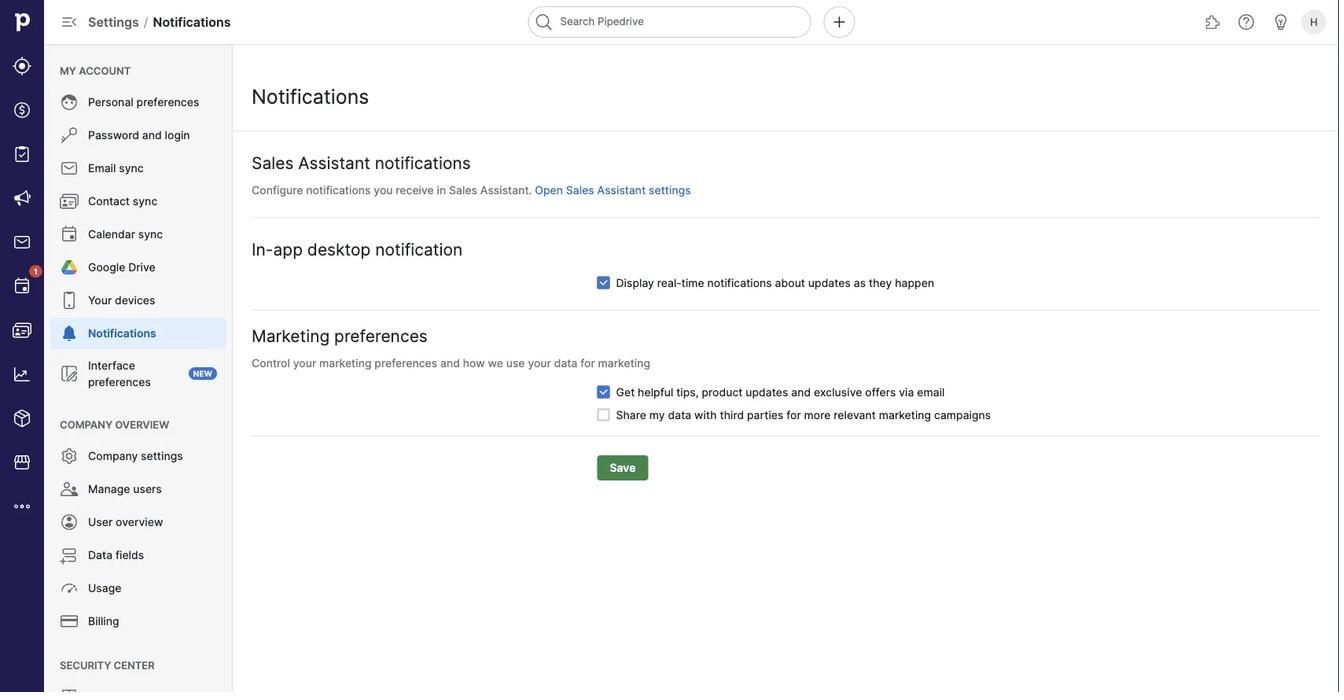 Task type: vqa. For each thing, say whether or not it's contained in the screenshot.
Organization created
no



Task type: describe. For each thing, give the bounding box(es) containing it.
with
[[694, 408, 717, 422]]

0 vertical spatial updates
[[808, 276, 851, 289]]

drive
[[128, 261, 156, 274]]

settings
[[88, 14, 139, 29]]

0 vertical spatial data
[[554, 356, 578, 370]]

display real-time notifications about updates as they happen
[[616, 276, 934, 289]]

1 horizontal spatial assistant
[[597, 183, 646, 197]]

notification
[[375, 239, 463, 259]]

notifications inside 'menu item'
[[88, 327, 156, 340]]

1 vertical spatial data
[[668, 408, 691, 422]]

third
[[720, 408, 744, 422]]

color undefined image for calendar sync
[[60, 225, 79, 244]]

configure notifications you receive in sales assistant. open sales assistant settings
[[252, 183, 691, 197]]

save
[[610, 461, 636, 475]]

you
[[374, 183, 393, 197]]

products image
[[13, 409, 31, 428]]

user overview link
[[50, 506, 226, 538]]

control
[[252, 356, 290, 370]]

color undefined image for personal preferences
[[60, 93, 79, 112]]

preferences left how
[[375, 356, 437, 370]]

h
[[1310, 16, 1318, 28]]

leads image
[[13, 57, 31, 75]]

save button
[[597, 455, 648, 480]]

quick help image
[[1237, 13, 1256, 31]]

receive
[[396, 183, 434, 197]]

contact sync
[[88, 195, 157, 208]]

sales inbox image
[[13, 233, 31, 252]]

1 vertical spatial settings
[[141, 449, 183, 463]]

your
[[88, 294, 112, 307]]

helpful
[[638, 385, 673, 399]]

email sync link
[[50, 153, 226, 184]]

1 horizontal spatial sales
[[449, 183, 477, 197]]

color undefined image for manage
[[60, 480, 79, 499]]

home image
[[10, 10, 34, 34]]

calendar sync
[[88, 228, 163, 241]]

password and login link
[[50, 120, 226, 151]]

personal
[[88, 96, 133, 109]]

campaigns
[[934, 408, 991, 422]]

color undefined image for notifications
[[60, 324, 79, 343]]

color undefined image for interface
[[60, 364, 79, 383]]

real-
[[657, 276, 682, 289]]

1 your from the left
[[293, 356, 316, 370]]

more image
[[13, 497, 31, 516]]

manage
[[88, 482, 130, 496]]

1 horizontal spatial notifications
[[375, 153, 471, 173]]

marketplace image
[[13, 453, 31, 472]]

notifications link
[[50, 318, 226, 349]]

they
[[869, 276, 892, 289]]

9 color undefined image from the top
[[60, 687, 79, 692]]

tips,
[[676, 385, 699, 399]]

color undefined image for company
[[60, 447, 79, 466]]

quick add image
[[830, 13, 849, 31]]

company settings
[[88, 449, 183, 463]]

color undefined image inside '1' link
[[13, 277, 31, 296]]

contacts image
[[13, 321, 31, 340]]

0 horizontal spatial and
[[142, 129, 162, 142]]

password
[[88, 129, 139, 142]]

sync for contact sync
[[133, 195, 157, 208]]

menu containing personal preferences
[[44, 44, 233, 692]]

settings / notifications
[[88, 14, 231, 29]]

2 color primary image from the top
[[597, 386, 610, 398]]

email
[[88, 162, 116, 175]]

we
[[488, 356, 503, 370]]

more
[[804, 408, 831, 422]]

display
[[616, 276, 654, 289]]

/
[[144, 14, 148, 29]]

company for company overview
[[60, 418, 112, 431]]

sync for email sync
[[119, 162, 144, 175]]

data fields
[[88, 549, 144, 562]]

company settings link
[[50, 440, 226, 472]]

share my data with third parties for more relevant marketing campaigns
[[616, 408, 991, 422]]

security center
[[60, 659, 155, 671]]

2 your from the left
[[528, 356, 551, 370]]

parties
[[747, 408, 784, 422]]

my account
[[60, 64, 131, 77]]

assistant.
[[480, 183, 532, 197]]

campaigns image
[[13, 189, 31, 208]]

google
[[88, 261, 125, 274]]

0 horizontal spatial marketing
[[319, 356, 372, 370]]

color primary image for sales assistant notifications
[[597, 276, 610, 289]]

color undefined image for user overview
[[60, 513, 79, 532]]

1 vertical spatial notifications
[[252, 85, 369, 109]]

google drive
[[88, 261, 156, 274]]

color undefined image for email
[[60, 159, 79, 178]]

color undefined image for billing
[[60, 612, 79, 631]]

company for company settings
[[88, 449, 138, 463]]



Task type: locate. For each thing, give the bounding box(es) containing it.
color primary image left the get on the bottom of page
[[597, 386, 610, 398]]

devices
[[115, 294, 155, 307]]

color undefined image left the usage
[[60, 579, 79, 598]]

and
[[142, 129, 162, 142], [440, 356, 460, 370], [791, 385, 811, 399]]

for
[[581, 356, 595, 370], [787, 408, 801, 422]]

color undefined image right contacts icon
[[60, 324, 79, 343]]

offers
[[865, 385, 896, 399]]

0 vertical spatial company
[[60, 418, 112, 431]]

password and login
[[88, 129, 190, 142]]

user overview
[[88, 515, 163, 529]]

color undefined image inside email sync "link"
[[60, 159, 79, 178]]

new
[[193, 369, 212, 378]]

1 horizontal spatial and
[[440, 356, 460, 370]]

marketing preferences
[[252, 326, 428, 346]]

center
[[114, 659, 155, 671]]

1 horizontal spatial data
[[668, 408, 691, 422]]

1 horizontal spatial marketing
[[598, 356, 650, 370]]

company
[[60, 418, 112, 431], [88, 449, 138, 463]]

color undefined image inside manage users "link"
[[60, 480, 79, 499]]

configure
[[252, 183, 303, 197]]

color undefined image for password and login
[[60, 126, 79, 145]]

time
[[682, 276, 704, 289]]

color undefined image inside user overview link
[[60, 513, 79, 532]]

my
[[60, 64, 76, 77]]

1 vertical spatial and
[[440, 356, 460, 370]]

1 vertical spatial color primary image
[[597, 386, 610, 398]]

1 vertical spatial overview
[[116, 515, 163, 529]]

5 color undefined image from the top
[[60, 324, 79, 343]]

color undefined image inside contact sync link
[[60, 192, 79, 211]]

fields
[[116, 549, 144, 562]]

color undefined image for contact sync
[[60, 192, 79, 211]]

exclusive
[[814, 385, 862, 399]]

color undefined image inside usage link
[[60, 579, 79, 598]]

h button
[[1298, 6, 1330, 38]]

for right use
[[581, 356, 595, 370]]

via
[[899, 385, 914, 399]]

color primary image left display
[[597, 276, 610, 289]]

login
[[165, 129, 190, 142]]

1 vertical spatial for
[[787, 408, 801, 422]]

in-
[[252, 239, 273, 259]]

1 vertical spatial assistant
[[597, 183, 646, 197]]

deals image
[[13, 101, 31, 120]]

preferences for interface preferences
[[88, 375, 151, 388]]

color undefined image left calendar
[[60, 225, 79, 244]]

usage link
[[50, 572, 226, 604]]

in
[[437, 183, 446, 197]]

0 horizontal spatial sales
[[252, 153, 294, 173]]

4 color undefined image from the top
[[60, 225, 79, 244]]

sync for calendar sync
[[138, 228, 163, 241]]

1 menu
[[0, 0, 44, 692]]

notifications up receive
[[375, 153, 471, 173]]

0 horizontal spatial settings
[[141, 449, 183, 463]]

7 color undefined image from the top
[[60, 546, 79, 565]]

control your marketing preferences and how we use your data for marketing
[[252, 356, 650, 370]]

about
[[775, 276, 805, 289]]

color undefined image left email
[[60, 159, 79, 178]]

overview for company overview
[[115, 418, 169, 431]]

sales assistant image
[[1272, 13, 1290, 31]]

color undefined image inside the your devices link
[[60, 291, 79, 310]]

color undefined image
[[60, 159, 79, 178], [60, 258, 79, 277], [13, 277, 31, 296], [60, 291, 79, 310], [60, 364, 79, 383], [60, 447, 79, 466], [60, 480, 79, 499], [60, 579, 79, 598]]

desktop
[[307, 239, 371, 259]]

color undefined image right 1
[[60, 258, 79, 277]]

sales right 'open' on the top of the page
[[566, 183, 594, 197]]

notifications
[[375, 153, 471, 173], [306, 183, 371, 197], [707, 276, 772, 289]]

0 vertical spatial assistant
[[298, 153, 370, 173]]

color undefined image for your
[[60, 291, 79, 310]]

relevant
[[834, 408, 876, 422]]

in-app desktop notification
[[252, 239, 463, 259]]

0 vertical spatial notifications
[[153, 14, 231, 29]]

data right my
[[668, 408, 691, 422]]

1 horizontal spatial updates
[[808, 276, 851, 289]]

calendar sync link
[[50, 219, 226, 250]]

marketing
[[252, 326, 330, 346]]

your
[[293, 356, 316, 370], [528, 356, 551, 370]]

for left more
[[787, 408, 801, 422]]

0 vertical spatial sync
[[119, 162, 144, 175]]

user
[[88, 515, 113, 529]]

2 vertical spatial notifications
[[88, 327, 156, 340]]

preferences up control your marketing preferences and how we use your data for marketing
[[334, 326, 428, 346]]

marketing up the get on the bottom of page
[[598, 356, 650, 370]]

how
[[463, 356, 485, 370]]

sync
[[119, 162, 144, 175], [133, 195, 157, 208], [138, 228, 163, 241]]

notifications down sales assistant notifications
[[306, 183, 371, 197]]

0 vertical spatial color primary image
[[597, 276, 610, 289]]

Search Pipedrive field
[[528, 6, 811, 38]]

sales up configure
[[252, 153, 294, 173]]

color primary image left share
[[597, 409, 610, 421]]

color undefined image for data fields
[[60, 546, 79, 565]]

billing link
[[50, 606, 226, 637]]

3 color primary image from the top
[[597, 409, 610, 421]]

color undefined image left the interface
[[60, 364, 79, 383]]

color undefined image left manage
[[60, 480, 79, 499]]

and left login
[[142, 129, 162, 142]]

1 vertical spatial updates
[[746, 385, 788, 399]]

2 vertical spatial and
[[791, 385, 811, 399]]

2 horizontal spatial marketing
[[879, 408, 931, 422]]

assistant up configure
[[298, 153, 370, 173]]

sync up drive
[[138, 228, 163, 241]]

color undefined image right marketplace icon
[[60, 447, 79, 466]]

notifications
[[153, 14, 231, 29], [252, 85, 369, 109], [88, 327, 156, 340]]

color undefined image
[[60, 93, 79, 112], [60, 126, 79, 145], [60, 192, 79, 211], [60, 225, 79, 244], [60, 324, 79, 343], [60, 513, 79, 532], [60, 546, 79, 565], [60, 612, 79, 631], [60, 687, 79, 692]]

personal preferences
[[88, 96, 199, 109]]

0 vertical spatial and
[[142, 129, 162, 142]]

0 vertical spatial for
[[581, 356, 595, 370]]

1 color primary image from the top
[[597, 276, 610, 289]]

preferences for personal preferences
[[136, 96, 199, 109]]

2 vertical spatial notifications
[[707, 276, 772, 289]]

security
[[60, 659, 111, 671]]

email sync
[[88, 162, 144, 175]]

interface
[[88, 359, 135, 372]]

1
[[34, 267, 38, 276]]

preferences down the interface
[[88, 375, 151, 388]]

data
[[554, 356, 578, 370], [668, 408, 691, 422]]

contact sync link
[[50, 186, 226, 217]]

updates up parties
[[746, 385, 788, 399]]

color undefined image inside notifications link
[[60, 324, 79, 343]]

0 vertical spatial settings
[[649, 183, 691, 197]]

marketing down 'marketing preferences'
[[319, 356, 372, 370]]

manage users
[[88, 482, 162, 496]]

1 horizontal spatial for
[[787, 408, 801, 422]]

share
[[616, 408, 646, 422]]

sales right in
[[449, 183, 477, 197]]

assistant
[[298, 153, 370, 173], [597, 183, 646, 197]]

color undefined image left data
[[60, 546, 79, 565]]

8 color undefined image from the top
[[60, 612, 79, 631]]

2 horizontal spatial notifications
[[707, 276, 772, 289]]

overview
[[115, 418, 169, 431], [116, 515, 163, 529]]

google drive link
[[50, 252, 226, 283]]

color undefined image left 'your'
[[60, 291, 79, 310]]

billing
[[88, 615, 119, 628]]

preferences for marketing preferences
[[334, 326, 428, 346]]

sales assistant notifications
[[252, 153, 471, 173]]

color undefined image up contacts icon
[[13, 277, 31, 296]]

2 horizontal spatial sales
[[566, 183, 594, 197]]

menu
[[44, 44, 233, 692]]

projects image
[[13, 145, 31, 164]]

2 vertical spatial sync
[[138, 228, 163, 241]]

company down company overview
[[88, 449, 138, 463]]

get helpful tips, product updates and exclusive offers via email
[[616, 385, 945, 399]]

0 horizontal spatial assistant
[[298, 153, 370, 173]]

open sales assistant settings link
[[535, 183, 691, 197]]

menu toggle image
[[60, 13, 79, 31]]

users
[[133, 482, 162, 496]]

0 vertical spatial notifications
[[375, 153, 471, 173]]

sync up calendar sync link
[[133, 195, 157, 208]]

your right use
[[528, 356, 551, 370]]

1 vertical spatial notifications
[[306, 183, 371, 197]]

open
[[535, 183, 563, 197]]

sync right email
[[119, 162, 144, 175]]

calendar
[[88, 228, 135, 241]]

company overview
[[60, 418, 169, 431]]

0 vertical spatial overview
[[115, 418, 169, 431]]

color undefined image inside password and login link
[[60, 126, 79, 145]]

color undefined image inside company settings link
[[60, 447, 79, 466]]

your down 'marketing'
[[293, 356, 316, 370]]

color undefined image inside personal preferences link
[[60, 93, 79, 112]]

color undefined image left contact
[[60, 192, 79, 211]]

app
[[273, 239, 303, 259]]

data
[[88, 549, 113, 562]]

color undefined image inside the "data fields" link
[[60, 546, 79, 565]]

color undefined image left user
[[60, 513, 79, 532]]

color primary image for marketing preferences
[[597, 409, 610, 421]]

color primary image
[[597, 276, 610, 289], [597, 386, 610, 398], [597, 409, 610, 421]]

overview up the "data fields" link
[[116, 515, 163, 529]]

personal preferences link
[[50, 87, 226, 118]]

1 link
[[5, 265, 42, 304]]

your devices
[[88, 294, 155, 307]]

color undefined image inside billing link
[[60, 612, 79, 631]]

data fields link
[[50, 539, 226, 571]]

my
[[649, 408, 665, 422]]

color undefined image inside google drive link
[[60, 258, 79, 277]]

1 vertical spatial sync
[[133, 195, 157, 208]]

updates left as
[[808, 276, 851, 289]]

color undefined image down the my
[[60, 93, 79, 112]]

marketing down the via
[[879, 408, 931, 422]]

notifications right time
[[707, 276, 772, 289]]

1 vertical spatial company
[[88, 449, 138, 463]]

sync inside contact sync link
[[133, 195, 157, 208]]

1 horizontal spatial settings
[[649, 183, 691, 197]]

6 color undefined image from the top
[[60, 513, 79, 532]]

usage
[[88, 582, 121, 595]]

marketing
[[319, 356, 372, 370], [598, 356, 650, 370], [879, 408, 931, 422]]

0 horizontal spatial for
[[581, 356, 595, 370]]

3 color undefined image from the top
[[60, 192, 79, 211]]

company up 'company settings' on the bottom of the page
[[60, 418, 112, 431]]

and up 'share my data with third parties for more relevant marketing campaigns'
[[791, 385, 811, 399]]

0 horizontal spatial data
[[554, 356, 578, 370]]

1 color undefined image from the top
[[60, 93, 79, 112]]

0 horizontal spatial updates
[[746, 385, 788, 399]]

color undefined image left password
[[60, 126, 79, 145]]

data right use
[[554, 356, 578, 370]]

color undefined image for google
[[60, 258, 79, 277]]

sync inside calendar sync link
[[138, 228, 163, 241]]

2 vertical spatial color primary image
[[597, 409, 610, 421]]

color undefined image left billing
[[60, 612, 79, 631]]

overview up company settings link
[[115, 418, 169, 431]]

happen
[[895, 276, 934, 289]]

overview for user overview
[[116, 515, 163, 529]]

email
[[917, 385, 945, 399]]

color undefined image down security
[[60, 687, 79, 692]]

product
[[702, 385, 743, 399]]

assistant right 'open' on the top of the page
[[597, 183, 646, 197]]

2 horizontal spatial and
[[791, 385, 811, 399]]

your devices link
[[50, 285, 226, 316]]

and left how
[[440, 356, 460, 370]]

0 horizontal spatial notifications
[[306, 183, 371, 197]]

0 horizontal spatial your
[[293, 356, 316, 370]]

interface preferences
[[88, 359, 151, 388]]

get
[[616, 385, 635, 399]]

preferences up login
[[136, 96, 199, 109]]

contact
[[88, 195, 130, 208]]

use
[[506, 356, 525, 370]]

manage users link
[[50, 473, 226, 505]]

notifications menu item
[[44, 318, 233, 349]]

as
[[854, 276, 866, 289]]

insights image
[[13, 365, 31, 384]]

sync inside email sync "link"
[[119, 162, 144, 175]]

1 horizontal spatial your
[[528, 356, 551, 370]]

color undefined image inside calendar sync link
[[60, 225, 79, 244]]

2 color undefined image from the top
[[60, 126, 79, 145]]



